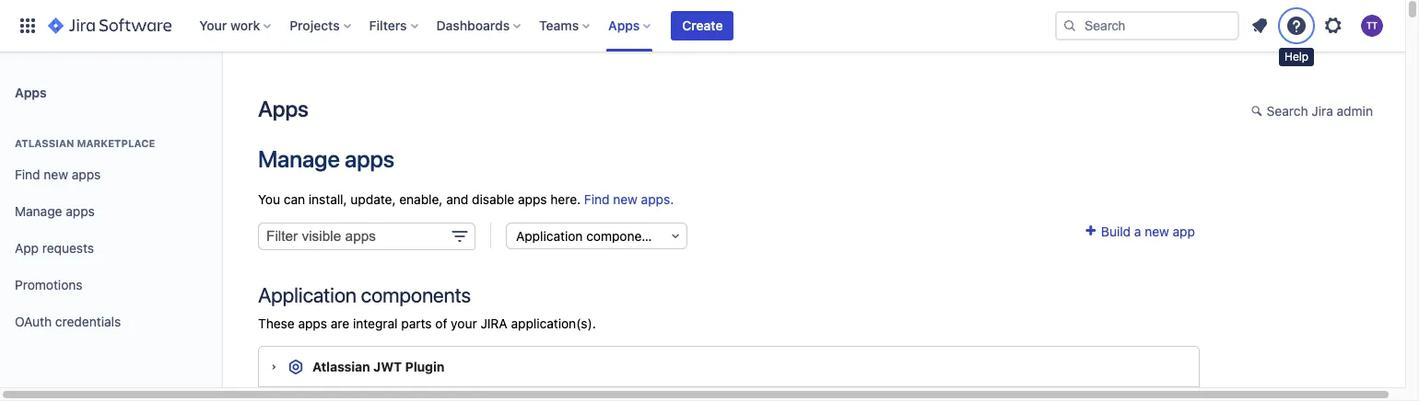 Task type: describe. For each thing, give the bounding box(es) containing it.
are
[[331, 316, 349, 332]]

oauth credentials link
[[7, 304, 214, 341]]

of
[[435, 316, 447, 332]]

0 vertical spatial manage apps
[[258, 146, 394, 172]]

1 horizontal spatial manage
[[258, 146, 340, 172]]

oauth
[[15, 314, 52, 330]]

build
[[1101, 224, 1131, 240]]

enable,
[[399, 192, 443, 208]]

admin
[[1337, 103, 1373, 119]]

appswitcher icon image
[[17, 15, 39, 37]]

small image
[[1083, 224, 1098, 239]]

search image
[[1062, 18, 1077, 33]]

work
[[230, 18, 260, 33]]

marketplace
[[77, 137, 155, 149]]

1 horizontal spatial application
[[516, 229, 583, 245]]

find new apps. link
[[584, 192, 674, 208]]

find inside atlassian marketplace group
[[15, 166, 40, 182]]

apps left are
[[298, 316, 327, 332]]

Search field
[[1055, 11, 1239, 41]]

your
[[199, 18, 227, 33]]

create button
[[671, 11, 734, 41]]

plugin
[[405, 359, 444, 375]]

app requests
[[15, 240, 94, 256]]

primary element
[[11, 0, 1055, 52]]

1 horizontal spatial apps
[[258, 96, 308, 122]]

a
[[1134, 224, 1141, 240]]

banner containing your work
[[0, 0, 1405, 52]]

and
[[446, 192, 468, 208]]

jira
[[480, 316, 507, 332]]

atlassian for atlassian marketplace
[[15, 137, 74, 149]]

these apps are integral parts of your jira application(s).
[[258, 316, 596, 332]]

apps.
[[641, 192, 674, 208]]

can
[[284, 192, 305, 208]]

1 vertical spatial application
[[258, 283, 356, 308]]

apps inside find new apps link
[[72, 166, 101, 182]]

these
[[258, 316, 295, 332]]

app
[[1173, 224, 1195, 240]]

app requests link
[[7, 230, 214, 267]]

1 vertical spatial find
[[584, 192, 610, 208]]

atlassian jwt plugin
[[312, 359, 444, 375]]

atlassian marketplace group
[[7, 118, 214, 346]]

help
[[1285, 50, 1309, 64]]

find new apps link
[[7, 157, 214, 194]]

your work button
[[194, 11, 278, 41]]



Task type: locate. For each thing, give the bounding box(es) containing it.
1 vertical spatial components
[[361, 283, 471, 308]]

1 vertical spatial atlassian
[[312, 359, 370, 375]]

jira software image
[[48, 15, 172, 37], [48, 15, 172, 37]]

0 vertical spatial new
[[44, 166, 68, 182]]

apps up "update," in the left of the page
[[345, 146, 394, 172]]

search
[[1267, 103, 1308, 119]]

0 vertical spatial components
[[586, 229, 660, 245]]

sidebar navigation image
[[201, 74, 241, 111]]

None field
[[258, 223, 475, 251]]

your
[[451, 316, 477, 332]]

jwt
[[373, 359, 402, 375]]

jira
[[1312, 103, 1333, 119]]

you can install, update, enable, and disable apps here. find new apps.
[[258, 192, 674, 208]]

create
[[682, 18, 723, 33]]

0 horizontal spatial application
[[258, 283, 356, 308]]

install,
[[309, 192, 347, 208]]

0 vertical spatial application
[[516, 229, 583, 245]]

apps right 'sidebar navigation' icon
[[258, 96, 308, 122]]

manage apps link
[[7, 194, 214, 230]]

you
[[258, 192, 280, 208]]

application components down here.
[[516, 229, 660, 245]]

apps
[[15, 84, 47, 100], [258, 96, 308, 122]]

banner
[[0, 0, 1405, 52]]

apps left here.
[[518, 192, 547, 208]]

application down here.
[[516, 229, 583, 245]]

new down the atlassian marketplace
[[44, 166, 68, 182]]

atlassian inside group
[[15, 137, 74, 149]]

1 horizontal spatial find
[[584, 192, 610, 208]]

0 horizontal spatial new
[[44, 166, 68, 182]]

components up the parts
[[361, 283, 471, 308]]

new
[[44, 166, 68, 182], [613, 192, 638, 208], [1145, 224, 1169, 240]]

1 vertical spatial application components
[[258, 283, 471, 308]]

0 horizontal spatial atlassian
[[15, 137, 74, 149]]

1 vertical spatial new
[[613, 192, 638, 208]]

0 vertical spatial find
[[15, 166, 40, 182]]

atlassian up find new apps
[[15, 137, 74, 149]]

your work
[[199, 18, 260, 33]]

promotions link
[[7, 267, 214, 304]]

new left the apps. at the left of page
[[613, 192, 638, 208]]

search jira admin
[[1267, 103, 1373, 119]]

small image
[[1251, 104, 1266, 119]]

apps down the atlassian marketplace
[[72, 166, 101, 182]]

0 horizontal spatial manage
[[15, 203, 62, 219]]

find
[[15, 166, 40, 182], [584, 192, 610, 208]]

oauth credentials
[[15, 314, 121, 330]]

1 horizontal spatial atlassian
[[312, 359, 370, 375]]

atlassian marketplace
[[15, 137, 155, 149]]

find new apps
[[15, 166, 101, 182]]

manage apps up install,
[[258, 146, 394, 172]]

find right here.
[[584, 192, 610, 208]]

0 vertical spatial application components
[[516, 229, 660, 245]]

apps down appswitcher icon
[[15, 84, 47, 100]]

components
[[586, 229, 660, 245], [361, 283, 471, 308]]

1 horizontal spatial components
[[586, 229, 660, 245]]

0 vertical spatial atlassian
[[15, 137, 74, 149]]

app
[[15, 240, 39, 256]]

atlassian for atlassian jwt plugin
[[312, 359, 370, 375]]

0 horizontal spatial components
[[361, 283, 471, 308]]

search jira admin link
[[1242, 98, 1382, 127]]

integral
[[353, 316, 398, 332]]

manage apps up app requests
[[15, 203, 95, 219]]

manage apps inside atlassian marketplace group
[[15, 203, 95, 219]]

0 horizontal spatial manage apps
[[15, 203, 95, 219]]

1 vertical spatial manage
[[15, 203, 62, 219]]

find down the atlassian marketplace
[[15, 166, 40, 182]]

apps
[[345, 146, 394, 172], [72, 166, 101, 182], [518, 192, 547, 208], [66, 203, 95, 219], [298, 316, 327, 332]]

2 horizontal spatial new
[[1145, 224, 1169, 240]]

apps up requests
[[66, 203, 95, 219]]

atlassian down are
[[312, 359, 370, 375]]

0 horizontal spatial apps
[[15, 84, 47, 100]]

1 horizontal spatial manage apps
[[258, 146, 394, 172]]

0 vertical spatial manage
[[258, 146, 340, 172]]

here.
[[550, 192, 581, 208]]

application components up integral on the left
[[258, 283, 471, 308]]

manage inside atlassian marketplace group
[[15, 203, 62, 219]]

0 horizontal spatial application components
[[258, 283, 471, 308]]

update,
[[350, 192, 396, 208]]

1 vertical spatial manage apps
[[15, 203, 95, 219]]

apps inside manage apps link
[[66, 203, 95, 219]]

application
[[516, 229, 583, 245], [258, 283, 356, 308]]

parts
[[401, 316, 432, 332]]

disable
[[472, 192, 514, 208]]

0 horizontal spatial find
[[15, 166, 40, 182]]

new inside atlassian marketplace group
[[44, 166, 68, 182]]

manage
[[258, 146, 340, 172], [15, 203, 62, 219]]

1 horizontal spatial new
[[613, 192, 638, 208]]

your profile and settings image
[[1361, 15, 1383, 37]]

help tooltip
[[1279, 48, 1314, 66]]

promotions
[[15, 277, 83, 293]]

build a new app link
[[1083, 224, 1195, 240]]

application(s).
[[511, 316, 596, 332]]

manage up the can
[[258, 146, 340, 172]]

components down the find new apps. "link"
[[586, 229, 660, 245]]

requests
[[42, 240, 94, 256]]

manage up the app on the left of the page
[[15, 203, 62, 219]]

application components
[[516, 229, 660, 245], [258, 283, 471, 308]]

help image
[[1285, 15, 1308, 37]]

atlassian
[[15, 137, 74, 149], [312, 359, 370, 375]]

2 vertical spatial new
[[1145, 224, 1169, 240]]

settings image
[[1322, 15, 1344, 37]]

1 horizontal spatial application components
[[516, 229, 660, 245]]

notifications image
[[1249, 15, 1271, 37]]

application up these
[[258, 283, 356, 308]]

credentials
[[55, 314, 121, 330]]

manage apps
[[258, 146, 394, 172], [15, 203, 95, 219]]

new right a
[[1145, 224, 1169, 240]]

build a new app
[[1098, 224, 1195, 240]]



Task type: vqa. For each thing, say whether or not it's contained in the screenshot.
of
yes



